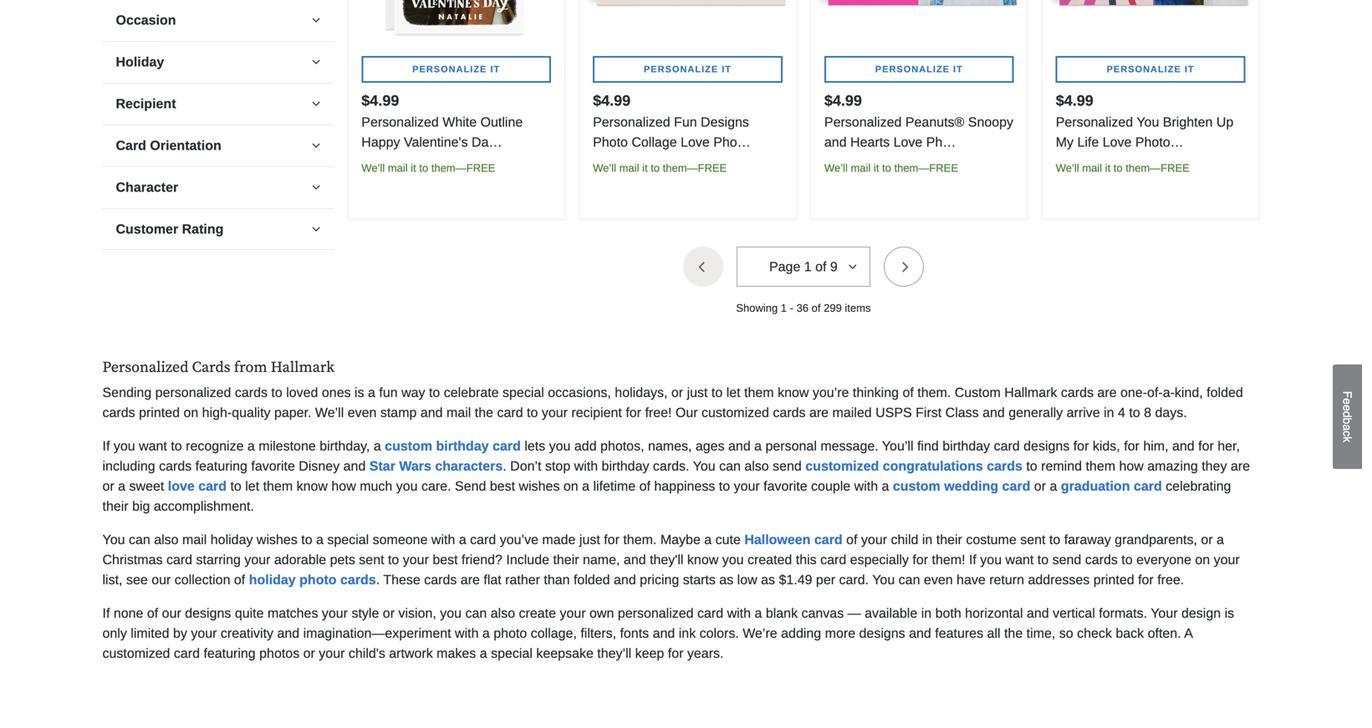 Task type: vqa. For each thing, say whether or not it's contained in the screenshot.
Search search field
no



Task type: locate. For each thing, give the bounding box(es) containing it.
favorite down personal
[[764, 479, 808, 494]]

1 vertical spatial wishes
[[257, 533, 298, 548]]

favorite down milestone in the left of the page
[[251, 459, 295, 474]]

send inside of your child in their costume sent to faraway grandparents, or a christmas card starring your adorable pets sent to your best friend? include their name, and they'll know you created this card especially for them! if you want to send cards to everyone on your list, see our collection of
[[1053, 553, 1082, 568]]

2 horizontal spatial birthday
[[943, 439, 991, 454]]

vision,
[[399, 606, 437, 621]]

2 horizontal spatial know
[[778, 385, 809, 401]]

2 angle down image from the top
[[312, 139, 321, 152]]

a inside button
[[1341, 425, 1355, 431]]

2 vertical spatial them
[[263, 479, 293, 494]]

own
[[590, 606, 614, 621]]

them—free for $4.99 personalized fun designs photo collage love pho…
[[663, 162, 727, 175]]

to down someone
[[388, 553, 399, 568]]

love for $4.99 personalized fun designs photo collage love pho…
[[681, 135, 710, 150]]

holiday up starring
[[211, 533, 253, 548]]

our right see
[[152, 573, 171, 588]]

2 horizontal spatial love
[[1103, 135, 1132, 150]]

for left free.
[[1139, 573, 1154, 588]]

4 personalize it from the left
[[1107, 64, 1195, 75]]

of-
[[1148, 385, 1163, 401]]

2 angle down image from the top
[[312, 55, 321, 69]]

special inside "personalized cards from hallmark sending personalized cards to loved ones is a fun way to celebrate special occasions, holidays, or just to let them know you're thinking of them. custom hallmark cards are one-of-a-kind, folded cards printed on high-quality paper. we'll even stamp and mail the card to your recipient for free! our customized cards are mailed usps first class and generally arrive in 4 to 8 days."
[[503, 385, 544, 401]]

2 love from the left
[[681, 135, 710, 150]]

mail down life
[[1083, 162, 1103, 175]]

to up adorable
[[301, 533, 313, 548]]

angle down image for card orientation
[[312, 139, 321, 152]]

photo down the create
[[494, 626, 527, 641]]

1 vertical spatial them.
[[624, 533, 657, 548]]

$4.99 up hearts
[[825, 92, 862, 109]]

can up christmas
[[129, 533, 150, 548]]

it up outline
[[491, 64, 500, 75]]

child
[[891, 533, 919, 548]]

$4.99 inside $4.99 personalized you brighten up my life love photo…
[[1056, 92, 1094, 109]]

angle down image
[[312, 97, 321, 110], [312, 139, 321, 152]]

section containing occasion
[[102, 0, 334, 330]]

1 vertical spatial best
[[433, 553, 458, 568]]

1 horizontal spatial want
[[1006, 553, 1034, 568]]

holiday tab
[[102, 41, 334, 82]]

it for $4.99 personalized you brighten up my life love photo…
[[1185, 64, 1195, 75]]

we'll for $4.99 personalized peanuts® snoopy and hearts love ph…
[[825, 162, 848, 175]]

angle down image inside occasion tab
[[312, 13, 321, 27]]

it down the collage
[[643, 162, 648, 175]]

just
[[687, 385, 708, 401], [580, 533, 601, 548]]

0 horizontal spatial the
[[475, 406, 494, 421]]

recipient tab
[[102, 83, 334, 124]]

personalized up hearts
[[825, 115, 902, 130]]

0 horizontal spatial hallmark
[[271, 359, 335, 378]]

peanuts®
[[906, 115, 965, 130]]

personalize it link up the fun
[[593, 56, 783, 83]]

0 vertical spatial how
[[1120, 459, 1144, 474]]

region containing $4.99
[[347, 0, 1260, 317]]

customized congratulations cards link
[[806, 459, 1023, 474]]

and down the matches
[[277, 626, 300, 641]]

our
[[152, 573, 171, 588], [162, 606, 181, 621]]

1 horizontal spatial love
[[894, 135, 923, 150]]

1 personalize it from the left
[[413, 64, 500, 75]]

more
[[825, 626, 856, 641]]

custom
[[955, 385, 1001, 401]]

0 vertical spatial our
[[152, 573, 171, 588]]

cards inside lets you add photos, names, ages and a personal message. you'll find birthday card designs for kids, for him, and for her, including cards featuring favorite disney and
[[159, 459, 192, 474]]

we'll for $4.99 personalized white outline happy valentine's da…
[[362, 162, 385, 175]]

we'll mail it to them—free for $4.99 personalized you brighten up my life love photo…
[[1056, 162, 1190, 175]]

them—free
[[432, 162, 496, 175], [895, 162, 959, 175], [663, 162, 727, 175], [1126, 162, 1190, 175]]

to up accomplishment.
[[230, 479, 242, 494]]

0 vertical spatial personalized
[[155, 385, 231, 401]]

angle down image for occasion
[[312, 13, 321, 27]]

1 horizontal spatial customized
[[702, 406, 770, 421]]

their down made
[[553, 553, 579, 568]]

2 personalize from the left
[[876, 64, 950, 75]]

3 personalize from the left
[[644, 64, 719, 75]]

of inside if none of our designs quite matches your style or vision, you can also create your own personalized card with a blank canvas — available in both horizontal and vertical formats. your design is only limited by your creativity and imagination—experiment with a photo collage, filters, fonts and ink colors. we're adding more designs and features all the time, so check back often. a customized card featuring photos or your child's artwork makes a special keepsake they'll keep for years.
[[147, 606, 158, 621]]

to left the loved
[[271, 385, 283, 401]]

1 horizontal spatial best
[[490, 479, 515, 494]]

a left blank
[[755, 606, 762, 621]]

1 it from the left
[[491, 64, 500, 75]]

personalized inside $4.99 personalized you brighten up my life love photo…
[[1056, 115, 1134, 130]]

1 horizontal spatial photo
[[494, 626, 527, 641]]

accomplishment.
[[154, 499, 254, 514]]

cards
[[235, 385, 268, 401], [1062, 385, 1094, 401], [102, 406, 135, 421], [773, 406, 806, 421], [159, 459, 192, 474], [987, 459, 1023, 474], [1086, 553, 1118, 568], [341, 573, 376, 588], [424, 573, 457, 588]]

0 horizontal spatial let
[[245, 479, 259, 494]]

customer rating
[[116, 222, 224, 237]]

you
[[114, 439, 135, 454], [549, 439, 571, 454], [396, 479, 418, 494], [723, 553, 744, 568], [981, 553, 1002, 568], [440, 606, 462, 621]]

0 vertical spatial also
[[745, 459, 769, 474]]

cards down faraway
[[1086, 553, 1118, 568]]

recognize
[[186, 439, 244, 454]]

as left low
[[720, 573, 734, 588]]

$4.99 for $4.99 personalized white outline happy valentine's da…
[[362, 92, 399, 109]]

personalize up $4.99 personalized white outline happy valentine's da…
[[413, 64, 487, 75]]

love right life
[[1103, 135, 1132, 150]]

much
[[360, 479, 393, 494]]

1 vertical spatial favorite
[[764, 479, 808, 494]]

it
[[411, 162, 416, 175], [874, 162, 880, 175], [643, 162, 648, 175], [1106, 162, 1111, 175]]

personalized up the photo
[[593, 115, 671, 130]]

cute
[[716, 533, 741, 548]]

1 horizontal spatial them.
[[918, 385, 951, 401]]

. left don't on the bottom of page
[[503, 459, 507, 474]]

designs inside lets you add photos, names, ages and a personal message. you'll find birthday card designs for kids, for him, and for her, including cards featuring favorite disney and
[[1024, 439, 1070, 454]]

personalized inside $4.99 personalized white outline happy valentine's da…
[[362, 115, 439, 130]]

you inside if none of our designs quite matches your style or vision, you can also create your own personalized card with a blank canvas — available in both horizontal and vertical formats. your design is only limited by your creativity and imagination—experiment with a photo collage, filters, fonts and ink colors. we're adding more designs and features all the time, so check back often. a customized card featuring photos or your child's artwork makes a special keepsake they'll keep for years.
[[440, 606, 462, 621]]

we'll inside "personalized cards from hallmark sending personalized cards to loved ones is a fun way to celebrate special occasions, holidays, or just to let them know you're thinking of them. custom hallmark cards are one-of-a-kind, folded cards printed on high-quality paper. we'll even stamp and mail the card to your recipient for free! our customized cards are mailed usps first class and generally arrive in 4 to 8 days."
[[315, 406, 344, 421]]

2 vertical spatial in
[[922, 606, 932, 621]]

-
[[790, 302, 794, 315]]

2 vertical spatial customized
[[102, 646, 170, 662]]

personalize it for $4.99 personalized peanuts® snoopy and hearts love ph…
[[876, 64, 964, 75]]

personalized you brighten up my life love photo card, image
[[1043, 0, 1260, 43], [1043, 0, 1260, 43]]

2 vertical spatial also
[[491, 606, 515, 621]]

sent right pets at bottom
[[359, 553, 384, 568]]

your up the these
[[403, 553, 429, 568]]

if for if you want to recognize a milestone birthday, a custom birthday card
[[102, 439, 110, 454]]

know
[[778, 385, 809, 401], [297, 479, 328, 494], [688, 553, 719, 568]]

them inside "personalized cards from hallmark sending personalized cards to loved ones is a fun way to celebrate special occasions, holidays, or just to let them know you're thinking of them. custom hallmark cards are one-of-a-kind, folded cards printed on high-quality paper. we'll even stamp and mail the card to your recipient for free! our customized cards are mailed usps first class and generally arrive in 4 to 8 days."
[[745, 385, 774, 401]]

occasion tab
[[102, 0, 334, 40]]

personalized you brighten up my life love photo… link
[[1056, 112, 1246, 152]]

0 horizontal spatial as
[[720, 573, 734, 588]]

region
[[347, 0, 1260, 317]]

angle down image inside character 'tab'
[[312, 181, 321, 194]]

mailed
[[833, 406, 872, 421]]

tab list containing occasion
[[102, 0, 334, 251]]

your inside "personalized cards from hallmark sending personalized cards to loved ones is a fun way to celebrate special occasions, holidays, or just to let them know you're thinking of them. custom hallmark cards are one-of-a-kind, folded cards printed on high-quality paper. we'll even stamp and mail the card to your recipient for free! our customized cards are mailed usps first class and generally arrive in 4 to 8 days."
[[542, 406, 568, 421]]

angle down image inside card orientation tab
[[312, 139, 321, 152]]

0 horizontal spatial their
[[102, 499, 129, 514]]

the right all
[[1005, 626, 1023, 641]]

2 it from the left
[[954, 64, 964, 75]]

it up designs
[[722, 64, 732, 75]]

imagination—experiment
[[303, 626, 451, 641]]

1 horizontal spatial how
[[1120, 459, 1144, 474]]

0 horizontal spatial favorite
[[251, 459, 295, 474]]

personalized for $4.99 personalized peanuts® snoopy and hearts love ph…
[[825, 115, 902, 130]]

pricing
[[640, 573, 680, 588]]

0 horizontal spatial want
[[139, 439, 167, 454]]

1 horizontal spatial personalized
[[618, 606, 694, 621]]

a inside "personalized cards from hallmark sending personalized cards to loved ones is a fun way to celebrate special occasions, holidays, or just to let them know you're thinking of them. custom hallmark cards are one-of-a-kind, folded cards printed on high-quality paper. we'll even stamp and mail the card to your recipient for free! our customized cards are mailed usps first class and generally arrive in 4 to 8 days."
[[368, 385, 376, 401]]

them inside the to remind them how amazing they are or a sweet
[[1086, 459, 1116, 474]]

folded inside "personalized cards from hallmark sending personalized cards to loved ones is a fun way to celebrate special occasions, holidays, or just to let them know you're thinking of them. custom hallmark cards are one-of-a-kind, folded cards printed on high-quality paper. we'll even stamp and mail the card to your recipient for free! our customized cards are mailed usps first class and generally arrive in 4 to 8 days."
[[1207, 385, 1244, 401]]

1 vertical spatial on
[[564, 479, 579, 494]]

1 horizontal spatial just
[[687, 385, 708, 401]]

2 vertical spatial designs
[[860, 626, 906, 641]]

featuring down recognize
[[195, 459, 248, 474]]

kids,
[[1093, 439, 1121, 454]]

of up usps
[[903, 385, 914, 401]]

let
[[727, 385, 741, 401], [245, 479, 259, 494]]

4 $4.99 from the left
[[1056, 92, 1094, 109]]

1 we'll mail it to them—free from the left
[[362, 162, 496, 175]]

personalized inside $4.99 personalized fun designs photo collage love pho…
[[593, 115, 671, 130]]

in right child
[[923, 533, 933, 548]]

angle down image inside 'holiday' tab
[[312, 55, 321, 69]]

0 vertical spatial send
[[773, 459, 802, 474]]

ones
[[322, 385, 351, 401]]

a down celebrating
[[1217, 533, 1225, 548]]

as
[[720, 573, 734, 588], [761, 573, 776, 588]]

2 personalize it link from the left
[[825, 56, 1015, 83]]

halloween
[[745, 533, 811, 548]]

star wars characters link
[[370, 459, 503, 474]]

3 love from the left
[[1103, 135, 1132, 150]]

best inside of your child in their costume sent to faraway grandparents, or a christmas card starring your adorable pets sent to your best friend? include their name, and they'll know you created this card especially for them! if you want to send cards to everyone on your list, see our collection of
[[433, 553, 458, 568]]

if inside if none of our designs quite matches your style or vision, you can also create your own personalized card with a blank canvas — available in both horizontal and vertical formats. your design is only limited by your creativity and imagination—experiment with a photo collage, filters, fonts and ink colors. we're adding more designs and features all the time, so check back often. a customized card featuring photos or your child's artwork makes a special keepsake they'll keep for years.
[[102, 606, 110, 621]]

0 vertical spatial in
[[1104, 406, 1115, 421]]

let inside "personalized cards from hallmark sending personalized cards to loved ones is a fun way to celebrate special occasions, holidays, or just to let them know you're thinking of them. custom hallmark cards are one-of-a-kind, folded cards printed on high-quality paper. we'll even stamp and mail the card to your recipient for free! our customized cards are mailed usps first class and generally arrive in 4 to 8 days."
[[727, 385, 741, 401]]

a
[[368, 385, 376, 401], [1341, 425, 1355, 431], [248, 439, 255, 454], [374, 439, 381, 454], [755, 439, 762, 454], [118, 479, 126, 494], [582, 479, 590, 494], [882, 479, 890, 494], [1050, 479, 1058, 494], [316, 533, 324, 548], [459, 533, 467, 548], [705, 533, 712, 548], [1217, 533, 1225, 548], [755, 606, 762, 621], [483, 626, 490, 641], [480, 646, 487, 662]]

1 angle down image from the top
[[312, 13, 321, 27]]

0 horizontal spatial sent
[[359, 553, 384, 568]]

0 vertical spatial angle down image
[[312, 97, 321, 110]]

if up have
[[970, 553, 977, 568]]

0 horizontal spatial personalized
[[155, 385, 231, 401]]

care.
[[422, 479, 451, 494]]

2 it from the left
[[874, 162, 880, 175]]

0 horizontal spatial photo
[[300, 573, 337, 588]]

$4.99 inside $4.99 personalized peanuts® snoopy and hearts love ph…
[[825, 92, 862, 109]]

0 vertical spatial their
[[102, 499, 129, 514]]

and up "time,"
[[1027, 606, 1050, 621]]

1 vertical spatial special
[[327, 533, 369, 548]]

angle down image inside recipient tab
[[312, 97, 321, 110]]

$1.49
[[779, 573, 813, 588]]

3 it from the left
[[643, 162, 648, 175]]

0 vertical spatial sent
[[1021, 533, 1046, 548]]

0 vertical spatial them
[[745, 385, 774, 401]]

them—free for $4.99 personalized white outline happy valentine's da…
[[432, 162, 496, 175]]

personalize it link up $4.99 personalized you brighten up my life love photo… on the right of the page
[[1056, 56, 1246, 83]]

style
[[352, 606, 379, 621]]

you right vision,
[[440, 606, 462, 621]]

0 horizontal spatial is
[[355, 385, 364, 401]]

want
[[139, 439, 167, 454], [1006, 553, 1034, 568]]

2 we'll mail it to them—free from the left
[[825, 162, 959, 175]]

created
[[748, 553, 793, 568]]

personalized fun designs photo collage love photo card, image
[[580, 0, 796, 43], [580, 0, 796, 43]]

customized down limited
[[102, 646, 170, 662]]

personalized inside if none of our designs quite matches your style or vision, you can also create your own personalized card with a blank canvas — available in both horizontal and vertical formats. your design is only limited by your creativity and imagination—experiment with a photo collage, filters, fonts and ink colors. we're adding more designs and features all the time, so check back often. a customized card featuring photos or your child's artwork makes a special keepsake they'll keep for years.
[[618, 606, 694, 621]]

$4.99 up the photo
[[593, 92, 631, 109]]

our inside of your child in their costume sent to faraway grandparents, or a christmas card starring your adorable pets sent to your best friend? include their name, and they'll know you created this card especially for them! if you want to send cards to everyone on your list, see our collection of
[[152, 573, 171, 588]]

customized down the message. on the right of page
[[806, 459, 880, 474]]

4 we'll mail it to them—free from the left
[[1056, 162, 1190, 175]]

1 vertical spatial our
[[162, 606, 181, 621]]

and down the available
[[909, 626, 932, 641]]

orientation
[[150, 138, 221, 153]]

personalize for $4.99 personalized you brighten up my life love photo…
[[1107, 64, 1182, 75]]

how up graduation card link
[[1120, 459, 1144, 474]]

the inside "personalized cards from hallmark sending personalized cards to loved ones is a fun way to celebrate special occasions, holidays, or just to let them know you're thinking of them. custom hallmark cards are one-of-a-kind, folded cards printed on high-quality paper. we'll even stamp and mail the card to your recipient for free! our customized cards are mailed usps first class and generally arrive in 4 to 8 days."
[[475, 406, 494, 421]]

it for $4.99 personalized fun designs photo collage love pho…
[[643, 162, 648, 175]]

personalized inside $4.99 personalized peanuts® snoopy and hearts love ph…
[[825, 115, 902, 130]]

personalize it link for $4.99 personalized you brighten up my life love photo…
[[1056, 56, 1246, 83]]

. for characters
[[503, 459, 507, 474]]

first
[[916, 406, 942, 421]]

section
[[102, 0, 334, 330]]

3 it from the left
[[722, 64, 732, 75]]

tab list
[[102, 0, 334, 251]]

3 we'll mail it to them—free from the left
[[593, 162, 727, 175]]

1 it from the left
[[411, 162, 416, 175]]

personalized up fonts
[[618, 606, 694, 621]]

1 horizontal spatial know
[[688, 553, 719, 568]]

in left 4
[[1104, 406, 1115, 421]]

per
[[816, 573, 836, 588]]

2 vertical spatial if
[[102, 606, 110, 621]]

special up pets at bottom
[[327, 533, 369, 548]]

1 personalize it link from the left
[[362, 56, 551, 83]]

1 vertical spatial sent
[[359, 553, 384, 568]]

personalized white outline happy valentine's day photo card, image
[[348, 0, 565, 43], [348, 0, 565, 43]]

mail down hearts
[[851, 162, 871, 175]]

it for $4.99 personalized white outline happy valentine's da…
[[411, 162, 416, 175]]

0 horizontal spatial on
[[184, 406, 198, 421]]

we'll mail it to them—free down the collage
[[593, 162, 727, 175]]

$4.99 for $4.99 personalized peanuts® snoopy and hearts love ph…
[[825, 92, 862, 109]]

0 horizontal spatial wishes
[[257, 533, 298, 548]]

0 horizontal spatial .
[[376, 573, 380, 588]]

it down hearts
[[874, 162, 880, 175]]

3 $4.99 from the left
[[593, 92, 631, 109]]

want inside of your child in their costume sent to faraway grandparents, or a christmas card starring your adorable pets sent to your best friend? include their name, and they'll know you created this card especially for them! if you want to send cards to everyone on your list, see our collection of
[[1006, 553, 1034, 568]]

also down personal
[[745, 459, 769, 474]]

2 $4.99 from the left
[[825, 92, 862, 109]]

even down 'ones'
[[348, 406, 377, 421]]

0 vertical spatial printed
[[139, 406, 180, 421]]

customized inside "personalized cards from hallmark sending personalized cards to loved ones is a fun way to celebrate special occasions, holidays, or just to let them know you're thinking of them. custom hallmark cards are one-of-a-kind, folded cards printed on high-quality paper. we'll even stamp and mail the card to your recipient for free! our customized cards are mailed usps first class and generally arrive in 4 to 8 days."
[[702, 406, 770, 421]]

them. inside "personalized cards from hallmark sending personalized cards to loved ones is a fun way to celebrate special occasions, holidays, or just to let them know you're thinking of them. custom hallmark cards are one-of-a-kind, folded cards printed on high-quality paper. we'll even stamp and mail the card to your recipient for free! our customized cards are mailed usps first class and generally arrive in 4 to 8 days."
[[918, 385, 951, 401]]

1 vertical spatial personalized
[[618, 606, 694, 621]]

personalize for $4.99 personalized white outline happy valentine's da…
[[413, 64, 487, 75]]

1 vertical spatial how
[[332, 479, 356, 494]]

1 as from the left
[[720, 573, 734, 588]]

1 personalize from the left
[[413, 64, 487, 75]]

4 $4.99 article from the left
[[1042, 0, 1260, 220]]

1 vertical spatial featuring
[[204, 646, 256, 662]]

wars
[[399, 459, 432, 474]]

0 horizontal spatial know
[[297, 479, 328, 494]]

is
[[355, 385, 364, 401], [1225, 606, 1235, 621]]

just up our
[[687, 385, 708, 401]]

$4.99 for $4.99 personalized you brighten up my life love photo…
[[1056, 92, 1094, 109]]

4 personalize from the left
[[1107, 64, 1182, 75]]

4 it from the left
[[1185, 64, 1195, 75]]

0 vertical spatial them.
[[918, 385, 951, 401]]

don't
[[510, 459, 542, 474]]

in left both
[[922, 606, 932, 621]]

quality
[[232, 406, 271, 421]]

0 horizontal spatial love
[[681, 135, 710, 150]]

send down personal
[[773, 459, 802, 474]]

0 horizontal spatial also
[[154, 533, 179, 548]]

a down remind
[[1050, 479, 1058, 494]]

it for $4.99 personalized you brighten up my life love photo…
[[1106, 162, 1111, 175]]

angle down image inside customer rating tab
[[312, 223, 321, 236]]

love inside $4.99 personalized peanuts® snoopy and hearts love ph…
[[894, 135, 923, 150]]

2 vertical spatial special
[[491, 646, 533, 662]]

1 them—free from the left
[[432, 162, 496, 175]]

love card link
[[168, 479, 227, 494]]

—
[[848, 606, 861, 621]]

to remind them how amazing they are or a sweet
[[102, 459, 1251, 494]]

personalized peanuts® snoopy and hearts love ph… link
[[825, 112, 1015, 152]]

personalize it for $4.99 personalized fun designs photo collage love pho…
[[644, 64, 732, 75]]

angle down image
[[312, 13, 321, 27], [312, 55, 321, 69], [312, 181, 321, 194], [312, 223, 321, 236]]

generally
[[1009, 406, 1063, 421]]

celebrating
[[1166, 479, 1232, 494]]

$4.99 personalized white outline happy valentine's da…
[[362, 92, 523, 150]]

white
[[443, 115, 477, 130]]

$4.99 inside $4.99 personalized fun designs photo collage love pho…
[[593, 92, 631, 109]]

especially
[[851, 553, 909, 568]]

customized
[[702, 406, 770, 421], [806, 459, 880, 474], [102, 646, 170, 662]]

if inside of your child in their costume sent to faraway grandparents, or a christmas card starring your adorable pets sent to your best friend? include their name, and they'll know you created this card especially for them! if you want to send cards to everyone on your list, see our collection of
[[970, 553, 977, 568]]

years.
[[688, 646, 724, 662]]

in inside if none of our designs quite matches your style or vision, you can also create your own personalized card with a blank canvas — available in both horizontal and vertical formats. your design is only limited by your creativity and imagination—experiment with a photo collage, filters, fonts and ink colors. we're adding more designs and features all the time, so check back often. a customized card featuring photos or your child's artwork makes a special keepsake they'll keep for years.
[[922, 606, 932, 621]]

cards up "love"
[[159, 459, 192, 474]]

your right starring
[[245, 553, 271, 568]]

1 horizontal spatial the
[[1005, 626, 1023, 641]]

angle down image for recipient
[[312, 97, 321, 110]]

1 angle down image from the top
[[312, 97, 321, 110]]

1 horizontal spatial favorite
[[764, 479, 808, 494]]

3 angle down image from the top
[[312, 181, 321, 194]]

wedding
[[945, 479, 999, 494]]

1 horizontal spatial folded
[[1207, 385, 1244, 401]]

1 horizontal spatial printed
[[1094, 573, 1135, 588]]

2 horizontal spatial them
[[1086, 459, 1116, 474]]

or inside "personalized cards from hallmark sending personalized cards to loved ones is a fun way to celebrate special occasions, holidays, or just to let them know you're thinking of them. custom hallmark cards are one-of-a-kind, folded cards printed on high-quality paper. we'll even stamp and mail the card to your recipient for free! our customized cards are mailed usps first class and generally arrive in 4 to 8 days."
[[672, 385, 684, 401]]

card down the amazing
[[1134, 479, 1163, 494]]

our up by
[[162, 606, 181, 621]]

featuring
[[195, 459, 248, 474], [204, 646, 256, 662]]

a down customized congratulations cards link
[[882, 479, 890, 494]]

1 horizontal spatial designs
[[860, 626, 906, 641]]

if up including
[[102, 439, 110, 454]]

0 horizontal spatial birthday
[[436, 439, 489, 454]]

a up k
[[1341, 425, 1355, 431]]

wishes
[[519, 479, 560, 494], [257, 533, 298, 548]]

you down cute
[[723, 553, 744, 568]]

1 horizontal spatial as
[[761, 573, 776, 588]]

for down ink at the bottom of page
[[668, 646, 684, 662]]

4 personalize it link from the left
[[1056, 56, 1246, 83]]

$4.99 article
[[347, 0, 566, 220], [579, 0, 797, 220], [811, 0, 1029, 220], [1042, 0, 1260, 220]]

2 horizontal spatial designs
[[1024, 439, 1070, 454]]

$4.99 inside $4.99 personalized white outline happy valentine's da…
[[362, 92, 399, 109]]

1 horizontal spatial them
[[745, 385, 774, 401]]

for left him,
[[1125, 439, 1140, 454]]

0 vertical spatial is
[[355, 385, 364, 401]]

love inside $4.99 personalized fun designs photo collage love pho…
[[681, 135, 710, 150]]

1 horizontal spatial also
[[491, 606, 515, 621]]

cards up 'wedding'
[[987, 459, 1023, 474]]

2 horizontal spatial customized
[[806, 459, 880, 474]]

2 them—free from the left
[[895, 162, 959, 175]]

1 vertical spatial photo
[[494, 626, 527, 641]]

0 vertical spatial favorite
[[251, 459, 295, 474]]

our
[[676, 406, 698, 421]]

2 vertical spatial their
[[553, 553, 579, 568]]

1 vertical spatial .
[[376, 573, 380, 588]]

card
[[497, 406, 523, 421], [493, 439, 521, 454], [994, 439, 1020, 454], [198, 479, 227, 494], [1003, 479, 1031, 494], [1134, 479, 1163, 494], [470, 533, 496, 548], [815, 533, 843, 548], [166, 553, 192, 568], [821, 553, 847, 568], [698, 606, 724, 621], [174, 646, 200, 662]]

we'll for $4.99 personalized you brighten up my life love photo…
[[1056, 162, 1080, 175]]

on inside of your child in their costume sent to faraway grandparents, or a christmas card starring your adorable pets sent to your best friend? include their name, and they'll know you created this card especially for them! if you want to send cards to everyone on your list, see our collection of
[[1196, 553, 1211, 568]]

even
[[348, 406, 377, 421], [924, 573, 953, 588]]

0 vertical spatial customized
[[702, 406, 770, 421]]

happy
[[362, 135, 400, 150]]

personalize it link for $4.99 personalized white outline happy valentine's da…
[[362, 56, 551, 83]]

3 personalize it link from the left
[[593, 56, 783, 83]]

a inside the to remind them how amazing they are or a sweet
[[118, 479, 126, 494]]

1 horizontal spatial on
[[564, 479, 579, 494]]

1 vertical spatial if
[[970, 553, 977, 568]]

photo
[[593, 135, 628, 150]]

c
[[1341, 431, 1355, 437]]

love down the fun
[[681, 135, 710, 150]]

4 it from the left
[[1106, 162, 1111, 175]]

0 vertical spatial designs
[[1024, 439, 1070, 454]]

1 vertical spatial want
[[1006, 553, 1034, 568]]

a down quality on the left bottom of the page
[[248, 439, 255, 454]]

1 vertical spatial is
[[1225, 606, 1235, 621]]

with up makes
[[455, 626, 479, 641]]

card up accomplishment.
[[198, 479, 227, 494]]

star wars characters . don't stop with birthday cards. you can also send customized congratulations cards
[[370, 459, 1023, 474]]

collage
[[632, 135, 677, 150]]

to down hearts
[[883, 162, 892, 175]]

1 $4.99 from the left
[[362, 92, 399, 109]]

special right the celebrate
[[503, 385, 544, 401]]

it up brighten in the right of the page
[[1185, 64, 1195, 75]]

your left child's
[[319, 646, 345, 662]]

mail down the photo
[[620, 162, 640, 175]]

1 vertical spatial angle down image
[[312, 139, 321, 152]]

3 them—free from the left
[[663, 162, 727, 175]]

personalized peanuts® snoopy and hearts love photo card, image
[[811, 0, 1028, 43], [811, 0, 1028, 43]]

cards
[[192, 359, 231, 378]]

or up the imagination—experiment
[[383, 606, 395, 621]]

2 personalize it from the left
[[876, 64, 964, 75]]

personalize it for $4.99 personalized white outline happy valentine's da…
[[413, 64, 500, 75]]

featuring down the creativity
[[204, 646, 256, 662]]

1 horizontal spatial let
[[727, 385, 741, 401]]

1 love from the left
[[894, 135, 923, 150]]

2 horizontal spatial also
[[745, 459, 769, 474]]

mail inside "personalized cards from hallmark sending personalized cards to loved ones is a fun way to celebrate special occasions, holidays, or just to let them know you're thinking of them. custom hallmark cards are one-of-a-kind, folded cards printed on high-quality paper. we'll even stamp and mail the card to your recipient for free! our customized cards are mailed usps first class and generally arrive in 4 to 8 days."
[[447, 406, 471, 421]]

personalize up $4.99 personalized peanuts® snoopy and hearts love ph…
[[876, 64, 950, 75]]

create
[[519, 606, 556, 621]]

2 vertical spatial on
[[1196, 553, 1211, 568]]

lets
[[525, 439, 546, 454]]

3 personalize it from the left
[[644, 64, 732, 75]]

0 horizontal spatial custom
[[385, 439, 433, 454]]

send up addresses at the right bottom of the page
[[1053, 553, 1082, 568]]

4 angle down image from the top
[[312, 223, 321, 236]]

him,
[[1144, 439, 1169, 454]]

just up name,
[[580, 533, 601, 548]]

4 them—free from the left
[[1126, 162, 1190, 175]]

mail for $4.99 personalized fun designs photo collage love pho…
[[620, 162, 640, 175]]

e
[[1341, 399, 1355, 405], [1341, 405, 1355, 412]]

0 vertical spatial custom
[[385, 439, 433, 454]]

personalize it up $4.99 personalized you brighten up my life love photo… on the right of the page
[[1107, 64, 1195, 75]]

pho…
[[714, 135, 751, 150]]

collage,
[[531, 626, 577, 641]]



Task type: describe. For each thing, give the bounding box(es) containing it.
quite
[[235, 606, 264, 621]]

photos,
[[601, 439, 645, 454]]

$4.99 personalized fun designs photo collage love pho…
[[593, 92, 751, 150]]

valentine's
[[404, 135, 468, 150]]

to left recognize
[[171, 439, 182, 454]]

36
[[797, 302, 809, 315]]

can inside if none of our designs quite matches your style or vision, you can also create your own personalized card with a blank canvas — available in both horizontal and vertical formats. your design is only limited by your creativity and imagination—experiment with a photo collage, filters, fonts and ink colors. we're adding more designs and features all the time, so check back often. a customized card featuring photos or your child's artwork makes a special keepsake they'll keep for years.
[[466, 606, 487, 621]]

way
[[402, 385, 425, 401]]

custom wedding card link
[[893, 479, 1031, 494]]

or inside of your child in their costume sent to faraway grandparents, or a christmas card starring your adorable pets sent to your best friend? include their name, and they'll know you created this card especially for them! if you want to send cards to everyone on your list, see our collection of
[[1202, 533, 1214, 548]]

with up colors. we're in the right of the page
[[727, 606, 751, 621]]

cards down pets at bottom
[[341, 573, 376, 588]]

a right makes
[[480, 646, 487, 662]]

your left style on the bottom left
[[322, 606, 348, 621]]

0 horizontal spatial send
[[773, 459, 802, 474]]

and right ages
[[729, 439, 751, 454]]

star
[[370, 459, 396, 474]]

card.
[[840, 573, 869, 588]]

know inside of your child in their costume sent to faraway grandparents, or a christmas card starring your adorable pets sent to your best friend? include their name, and they'll know you created this card especially for them! if you want to send cards to everyone on your list, see our collection of
[[688, 553, 719, 568]]

personalize it link for $4.99 personalized peanuts® snoopy and hearts love ph…
[[825, 56, 1015, 83]]

occasions,
[[548, 385, 611, 401]]

it for $4.99 personalized peanuts® snoopy and hearts love ph…
[[874, 162, 880, 175]]

a left lifetime
[[582, 479, 590, 494]]

you up including
[[114, 439, 135, 454]]

character
[[116, 180, 178, 195]]

1 horizontal spatial even
[[924, 573, 953, 588]]

personalized for $4.99 personalized fun designs photo collage love pho…
[[593, 115, 671, 130]]

1 vertical spatial customized
[[806, 459, 880, 474]]

cards down sending
[[102, 406, 135, 421]]

class
[[946, 406, 979, 421]]

amazing
[[1148, 459, 1199, 474]]

formats.
[[1100, 606, 1148, 621]]

them—free for $4.99 personalized you brighten up my life love photo…
[[1126, 162, 1190, 175]]

their inside celebrating their big accomplishment.
[[102, 499, 129, 514]]

can down ages
[[720, 459, 741, 474]]

product list element
[[347, 0, 1260, 220]]

colors. we're
[[700, 626, 778, 641]]

$4.99 personalized you brighten up my life love photo…
[[1056, 92, 1234, 150]]

costume
[[967, 533, 1017, 548]]

cards inside of your child in their costume sent to faraway grandparents, or a christmas card starring your adorable pets sent to your best friend? include their name, and they'll know you created this card especially for them! if you want to send cards to everyone on your list, see our collection of
[[1086, 553, 1118, 568]]

card down by
[[174, 646, 200, 662]]

they'll
[[598, 646, 632, 662]]

by
[[173, 626, 187, 641]]

you're
[[813, 385, 850, 401]]

0 horizontal spatial just
[[580, 533, 601, 548]]

time,
[[1027, 626, 1056, 641]]

rather
[[505, 573, 540, 588]]

we'll for $4.99 personalized fun designs photo collage love pho…
[[593, 162, 617, 175]]

it for $4.99 personalized peanuts® snoopy and hearts love ph…
[[954, 64, 964, 75]]

to down grandparents,
[[1122, 553, 1133, 568]]

1 vertical spatial holiday
[[249, 573, 296, 588]]

card up friend?
[[470, 533, 496, 548]]

to down the collage
[[651, 162, 660, 175]]

or right the photos
[[303, 646, 315, 662]]

know inside "personalized cards from hallmark sending personalized cards to loved ones is a fun way to celebrate special occasions, holidays, or just to let them know you're thinking of them. custom hallmark cards are one-of-a-kind, folded cards printed on high-quality paper. we'll even stamp and mail the card to your recipient for free! our customized cards are mailed usps first class and generally arrive in 4 to 8 days."
[[778, 385, 809, 401]]

or down remind
[[1035, 479, 1047, 494]]

love inside $4.99 personalized you brighten up my life love photo…
[[1103, 135, 1132, 150]]

personalized for $4.99 personalized white outline happy valentine's da…
[[362, 115, 439, 130]]

they'll
[[650, 553, 684, 568]]

fun
[[674, 115, 697, 130]]

1 e from the top
[[1341, 399, 1355, 405]]

and left ink at the bottom of page
[[653, 626, 675, 641]]

0 horizontal spatial them
[[263, 479, 293, 494]]

christmas
[[102, 553, 163, 568]]

this
[[796, 553, 817, 568]]

mail up starring
[[182, 533, 207, 548]]

featuring inside lets you add photos, names, ages and a personal message. you'll find birthday card designs for kids, for him, and for her, including cards featuring favorite disney and
[[195, 459, 248, 474]]

1 horizontal spatial custom
[[893, 479, 941, 494]]

0 vertical spatial want
[[139, 439, 167, 454]]

sending
[[102, 385, 152, 401]]

friend?
[[462, 553, 503, 568]]

card up collection at the left
[[166, 553, 192, 568]]

card up don't on the bottom of page
[[493, 439, 521, 454]]

free.
[[1158, 573, 1185, 588]]

days.
[[1156, 406, 1188, 421]]

names,
[[648, 439, 692, 454]]

of inside region
[[812, 302, 821, 315]]

angle left image
[[699, 257, 705, 276]]

on inside "personalized cards from hallmark sending personalized cards to loved ones is a fun way to celebrate special occasions, holidays, or just to let them know you're thinking of them. custom hallmark cards are one-of-a-kind, folded cards printed on high-quality paper. we'll even stamp and mail the card to your recipient for free! our customized cards are mailed usps first class and generally arrive in 4 to 8 days."
[[184, 406, 198, 421]]

with right the couple
[[855, 479, 879, 494]]

so
[[1060, 626, 1074, 641]]

cards up arrive
[[1062, 385, 1094, 401]]

just inside "personalized cards from hallmark sending personalized cards to loved ones is a fun way to celebrate special occasions, holidays, or just to let them know you're thinking of them. custom hallmark cards are one-of-a-kind, folded cards printed on high-quality paper. we'll even stamp and mail the card to your recipient for free! our customized cards are mailed usps first class and generally arrive in 4 to 8 days."
[[687, 385, 708, 401]]

card up this
[[815, 533, 843, 548]]

of your child in their costume sent to faraway grandparents, or a christmas card starring your adorable pets sent to your best friend? include their name, and they'll know you created this card especially for them! if you want to send cards to everyone on your list, see our collection of
[[102, 533, 1240, 588]]

card inside "personalized cards from hallmark sending personalized cards to loved ones is a fun way to celebrate special occasions, holidays, or just to let them know you're thinking of them. custom hallmark cards are one-of-a-kind, folded cards printed on high-quality paper. we'll even stamp and mail the card to your recipient for free! our customized cards are mailed usps first class and generally arrive in 4 to 8 days."
[[497, 406, 523, 421]]

only
[[102, 626, 127, 641]]

you inside $4.99 personalized you brighten up my life love photo…
[[1137, 115, 1160, 130]]

1 horizontal spatial sent
[[1021, 533, 1046, 548]]

a inside lets you add photos, names, ages and a personal message. you'll find birthday card designs for kids, for him, and for her, including cards featuring favorite disney and
[[755, 439, 762, 454]]

cards up personal
[[773, 406, 806, 421]]

angle down image for holiday
[[312, 55, 321, 69]]

for inside if none of our designs quite matches your style or vision, you can also create your own personalized card with a blank canvas — available in both horizontal and vertical formats. your design is only limited by your creativity and imagination—experiment with a photo collage, filters, fonts and ink colors. we're adding more designs and features all the time, so check back often. a customized card featuring photos or your child's artwork makes a special keepsake they'll keep for years.
[[668, 646, 684, 662]]

1 horizontal spatial hallmark
[[1005, 385, 1058, 401]]

2 as from the left
[[761, 573, 776, 588]]

in inside of your child in their costume sent to faraway grandparents, or a christmas card starring your adorable pets sent to your best friend? include their name, and they'll know you created this card especially for them! if you want to send cards to everyone on your list, see our collection of
[[923, 533, 933, 548]]

personalize for $4.99 personalized fun designs photo collage love pho…
[[644, 64, 719, 75]]

both
[[936, 606, 962, 621]]

personalize for $4.99 personalized peanuts® snoopy and hearts love ph…
[[876, 64, 950, 75]]

299
[[824, 302, 842, 315]]

a up adorable
[[316, 533, 324, 548]]

lets you add photos, names, ages and a personal message. you'll find birthday card designs for kids, for him, and for her, including cards featuring favorite disney and
[[102, 439, 1241, 474]]

0 vertical spatial wishes
[[519, 479, 560, 494]]

sweet
[[129, 479, 164, 494]]

to down 'personalized you brighten up my life love photo…' link
[[1114, 162, 1123, 175]]

send
[[455, 479, 486, 494]]

and down name,
[[614, 573, 636, 588]]

angle right image
[[903, 257, 909, 276]]

filters,
[[581, 626, 617, 641]]

someone
[[373, 533, 428, 548]]

adding
[[782, 626, 822, 641]]

canvas
[[802, 606, 844, 621]]

to up ages
[[712, 385, 723, 401]]

to up addresses at the right bottom of the page
[[1038, 553, 1049, 568]]

1 $4.99 article from the left
[[347, 0, 566, 220]]

your
[[1151, 606, 1178, 621]]

2 horizontal spatial their
[[937, 533, 963, 548]]

4
[[1119, 406, 1126, 421]]

you down costume
[[981, 553, 1002, 568]]

your up the design
[[1214, 553, 1240, 568]]

angle down image for customer rating
[[312, 223, 321, 236]]

return
[[990, 573, 1025, 588]]

photo inside if none of our designs quite matches your style or vision, you can also create your own personalized card with a blank canvas — available in both horizontal and vertical formats. your design is only limited by your creativity and imagination—experiment with a photo collage, filters, fonts and ink colors. we're adding more designs and features all the time, so check back often. a customized card featuring photos or your child's artwork makes a special keepsake they'll keep for years.
[[494, 626, 527, 641]]

with right someone
[[432, 533, 455, 548]]

include
[[506, 553, 550, 568]]

couple
[[812, 479, 851, 494]]

up
[[1217, 115, 1234, 130]]

special inside if none of our designs quite matches your style or vision, you can also create your own personalized card with a blank canvas — available in both horizontal and vertical formats. your design is only limited by your creativity and imagination—experiment with a photo collage, filters, fonts and ink colors. we're adding more designs and features all the time, so check back often. a customized card featuring photos or your child's artwork makes a special keepsake they'll keep for years.
[[491, 646, 533, 662]]

card up per
[[821, 553, 847, 568]]

your up collage,
[[560, 606, 586, 621]]

and inside $4.99 personalized peanuts® snoopy and hearts love ph…
[[825, 135, 847, 150]]

cards right the these
[[424, 573, 457, 588]]

designs
[[701, 115, 749, 130]]

and down birthday,
[[344, 459, 366, 474]]

than
[[544, 573, 570, 588]]

a
[[1185, 626, 1193, 641]]

and up the amazing
[[1173, 439, 1195, 454]]

is inside "personalized cards from hallmark sending personalized cards to loved ones is a fun way to celebrate special occasions, holidays, or just to let them know you're thinking of them. custom hallmark cards are one-of-a-kind, folded cards printed on high-quality paper. we'll even stamp and mail the card to your recipient for free! our customized cards are mailed usps first class and generally arrive in 4 to 8 days."
[[355, 385, 364, 401]]

0 vertical spatial hallmark
[[271, 359, 335, 378]]

featuring inside if none of our designs quite matches your style or vision, you can also create your own personalized card with a blank canvas — available in both horizontal and vertical formats. your design is only limited by your creativity and imagination—experiment with a photo collage, filters, fonts and ink colors. we're adding more designs and features all the time, so check back often. a customized card featuring photos or your child's artwork makes a special keepsake they'll keep for years.
[[204, 646, 256, 662]]

the inside if none of our designs quite matches your style or vision, you can also create your own personalized card with a blank canvas — available in both horizontal and vertical formats. your design is only limited by your creativity and imagination—experiment with a photo collage, filters, fonts and ink colors. we're adding more designs and features all the time, so check back often. a customized card featuring photos or your child's artwork makes a special keepsake they'll keep for years.
[[1005, 626, 1023, 641]]

we'll mail it to them—free for $4.99 personalized peanuts® snoopy and hearts love ph…
[[825, 162, 959, 175]]

of right lifetime
[[640, 479, 651, 494]]

2 e from the top
[[1341, 405, 1355, 412]]

personalize it for $4.99 personalized you brighten up my life love photo…
[[1107, 64, 1195, 75]]

fun
[[379, 385, 398, 401]]

a inside of your child in their costume sent to faraway grandparents, or a christmas card starring your adorable pets sent to your best friend? include their name, and they'll know you created this card especially for them! if you want to send cards to everyone on your list, see our collection of
[[1217, 533, 1225, 548]]

characters
[[435, 459, 503, 474]]

starts
[[683, 573, 716, 588]]

of up especially
[[847, 533, 858, 548]]

0 vertical spatial holiday
[[211, 533, 253, 548]]

and inside of your child in their costume sent to faraway grandparents, or a christmas card starring your adorable pets sent to your best friend? include their name, and they'll know you created this card especially for them! if you want to send cards to everyone on your list, see our collection of
[[624, 553, 646, 568]]

occasion
[[116, 13, 176, 28]]

of down starring
[[234, 573, 245, 588]]

0 vertical spatial best
[[490, 479, 515, 494]]

you down especially
[[873, 573, 895, 588]]

fonts
[[620, 626, 649, 641]]

0 horizontal spatial how
[[332, 479, 356, 494]]

0 horizontal spatial designs
[[185, 606, 231, 621]]

f
[[1341, 391, 1355, 399]]

personalized inside "personalized cards from hallmark sending personalized cards to loved ones is a fun way to celebrate special occasions, holidays, or just to let them know you're thinking of them. custom hallmark cards are one-of-a-kind, folded cards printed on high-quality paper. we'll even stamp and mail the card to your recipient for free! our customized cards are mailed usps first class and generally arrive in 4 to 8 days."
[[102, 359, 189, 378]]

to up lets
[[527, 406, 538, 421]]

to down valentine's
[[419, 162, 429, 175]]

mail for $4.99 personalized peanuts® snoopy and hearts love ph…
[[851, 162, 871, 175]]

are left flat at the left bottom of page
[[461, 573, 480, 588]]

card inside lets you add photos, names, ages and a personal message. you'll find birthday card designs for kids, for him, and for her, including cards featuring favorite disney and
[[994, 439, 1020, 454]]

is inside if none of our designs quite matches your style or vision, you can also create your own personalized card with a blank canvas — available in both horizontal and vertical formats. your design is only limited by your creativity and imagination—experiment with a photo collage, filters, fonts and ink colors. we're adding more designs and features all the time, so check back often. a customized card featuring photos or your child's artwork makes a special keepsake they'll keep for years.
[[1225, 606, 1235, 621]]

to left faraway
[[1050, 533, 1061, 548]]

with down add
[[574, 459, 598, 474]]

customer rating tab
[[102, 208, 334, 249]]

how inside the to remind them how amazing they are or a sweet
[[1120, 459, 1144, 474]]

halloween card link
[[745, 533, 843, 548]]

have
[[957, 573, 986, 588]]

birthday inside lets you add photos, names, ages and a personal message. you'll find birthday card designs for kids, for him, and for her, including cards featuring favorite disney and
[[943, 439, 991, 454]]

even inside "personalized cards from hallmark sending personalized cards to loved ones is a fun way to celebrate special occasions, holidays, or just to let them know you're thinking of them. custom hallmark cards are one-of-a-kind, folded cards printed on high-quality paper. we'll even stamp and mail the card to your recipient for free! our customized cards are mailed usps first class and generally arrive in 4 to 8 days."
[[348, 406, 377, 421]]

are left "one-" at the bottom right of page
[[1098, 385, 1117, 401]]

love card to let them know how much you care. send best wishes on a lifetime of happiness to your favorite couple with a custom wedding card or a graduation card
[[168, 479, 1163, 494]]

d
[[1341, 412, 1355, 418]]

or inside the to remind them how amazing they are or a sweet
[[102, 479, 114, 494]]

and down the way
[[421, 406, 443, 421]]

you down wars
[[396, 479, 418, 494]]

you inside lets you add photos, names, ages and a personal message. you'll find birthday card designs for kids, for him, and for her, including cards featuring favorite disney and
[[549, 439, 571, 454]]

to right the way
[[429, 385, 440, 401]]

1 horizontal spatial their
[[553, 553, 579, 568]]

if none of our designs quite matches your style or vision, you can also create your own personalized card with a blank canvas — available in both horizontal and vertical formats. your design is only limited by your creativity and imagination—experiment with a photo collage, filters, fonts and ink colors. we're adding more designs and features all the time, so check back often. a customized card featuring photos or your child's artwork makes a special keepsake they'll keep for years.
[[102, 606, 1235, 662]]

da…
[[472, 135, 502, 150]]

for inside of your child in their costume sent to faraway grandparents, or a christmas card starring your adorable pets sent to your best friend? include their name, and they'll know you created this card especially for them! if you want to send cards to everyone on your list, see our collection of
[[913, 553, 929, 568]]

a up star
[[374, 439, 381, 454]]

printed inside "personalized cards from hallmark sending personalized cards to loved ones is a fun way to celebrate special occasions, holidays, or just to let them know you're thinking of them. custom hallmark cards are one-of-a-kind, folded cards printed on high-quality paper. we'll even stamp and mail the card to your recipient for free! our customized cards are mailed usps first class and generally arrive in 4 to 8 days."
[[139, 406, 180, 421]]

we'll mail it to them—free for $4.99 personalized white outline happy valentine's da…
[[362, 162, 496, 175]]

angle down image for character
[[312, 181, 321, 194]]

your down star wars characters . don't stop with birthday cards. you can also send customized congratulations cards
[[734, 479, 760, 494]]

them—free for $4.99 personalized peanuts® snoopy and hearts love ph…
[[895, 162, 959, 175]]

card down holiday photo cards . these cards are flat rather than folded and pricing starts as low as $1.49 per card. you can even have return addresses printed for free.
[[698, 606, 724, 621]]

2 $4.99 article from the left
[[579, 0, 797, 220]]

personalize it link for $4.99 personalized fun designs photo collage love pho…
[[593, 56, 783, 83]]

can down especially
[[899, 573, 921, 588]]

it for $4.99 personalized fun designs photo collage love pho…
[[722, 64, 732, 75]]

creativity
[[221, 626, 274, 641]]

favorite inside lets you add photos, names, ages and a personal message. you'll find birthday card designs for kids, for him, and for her, including cards featuring favorite disney and
[[251, 459, 295, 474]]

big
[[132, 499, 150, 514]]

for inside "personalized cards from hallmark sending personalized cards to loved ones is a fun way to celebrate special occasions, holidays, or just to let them know you're thinking of them. custom hallmark cards are one-of-a-kind, folded cards printed on high-quality paper. we'll even stamp and mail the card to your recipient for free! our customized cards are mailed usps first class and generally arrive in 4 to 8 days."
[[626, 406, 642, 421]]

you can also mail holiday wishes to a special someone with a card you've made just for them. maybe a cute halloween card
[[102, 533, 843, 548]]

you down ages
[[693, 459, 716, 474]]

of inside "personalized cards from hallmark sending personalized cards to loved ones is a fun way to celebrate special occasions, holidays, or just to let them know you're thinking of them. custom hallmark cards are one-of-a-kind, folded cards printed on high-quality paper. we'll even stamp and mail the card to your recipient for free! our customized cards are mailed usps first class and generally arrive in 4 to 8 days."
[[903, 385, 914, 401]]

cards.
[[653, 459, 690, 474]]

personalized inside "personalized cards from hallmark sending personalized cards to loved ones is a fun way to celebrate special occasions, holidays, or just to let them know you're thinking of them. custom hallmark cards are one-of-a-kind, folded cards printed on high-quality paper. we'll even stamp and mail the card to your recipient for free! our customized cards are mailed usps first class and generally arrive in 4 to 8 days."
[[155, 385, 231, 401]]

features
[[936, 626, 984, 641]]

one-
[[1121, 385, 1148, 401]]

also inside if none of our designs quite matches your style or vision, you can also create your own personalized card with a blank canvas — available in both horizontal and vertical formats. your design is only limited by your creativity and imagination—experiment with a photo collage, filters, fonts and ink colors. we're adding more designs and features all the time, so check back often. a customized card featuring photos or your child's artwork makes a special keepsake they'll keep for years.
[[491, 606, 515, 621]]

low
[[738, 573, 758, 588]]

mail for $4.99 personalized white outline happy valentine's da…
[[388, 162, 408, 175]]

everyone
[[1137, 553, 1192, 568]]

adorable
[[274, 553, 326, 568]]

a left cute
[[705, 533, 712, 548]]

1 vertical spatial let
[[245, 479, 259, 494]]

in inside "personalized cards from hallmark sending personalized cards to loved ones is a fun way to celebrate special occasions, holidays, or just to let them know you're thinking of them. custom hallmark cards are one-of-a-kind, folded cards printed on high-quality paper. we'll even stamp and mail the card to your recipient for free! our customized cards are mailed usps first class and generally arrive in 4 to 8 days."
[[1104, 406, 1115, 421]]

card orientation tab
[[102, 125, 334, 166]]

outline
[[481, 115, 523, 130]]

our inside if none of our designs quite matches your style or vision, you can also create your own personalized card with a blank canvas — available in both horizontal and vertical formats. your design is only limited by your creativity and imagination—experiment with a photo collage, filters, fonts and ink colors. we're adding more designs and features all the time, so check back often. a customized card featuring photos or your child's artwork makes a special keepsake they'll keep for years.
[[162, 606, 181, 621]]

for up they
[[1199, 439, 1215, 454]]

to right 4
[[1130, 406, 1141, 421]]

if for if none of our designs quite matches your style or vision, you can also create your own personalized card with a blank canvas — available in both horizontal and vertical formats. your design is only limited by your creativity and imagination—experiment with a photo collage, filters, fonts and ink colors. we're adding more designs and features all the time, so check back often. a customized card featuring photos or your child's artwork makes a special keepsake they'll keep for years.
[[102, 606, 110, 621]]

flat
[[484, 573, 502, 588]]

personalized for $4.99 personalized you brighten up my life love photo…
[[1056, 115, 1134, 130]]

to down star wars characters . don't stop with birthday cards. you can also send customized congratulations cards
[[719, 479, 730, 494]]

1 vertical spatial also
[[154, 533, 179, 548]]

lifetime
[[594, 479, 636, 494]]

f e e d b a c k button
[[1334, 365, 1363, 469]]

$4.99 for $4.99 personalized fun designs photo collage love pho…
[[593, 92, 631, 109]]

vertical
[[1053, 606, 1096, 621]]

your right by
[[191, 626, 217, 641]]

1 vertical spatial know
[[297, 479, 328, 494]]

love for $4.99 personalized peanuts® snoopy and hearts love ph…
[[894, 135, 923, 150]]

it for $4.99 personalized white outline happy valentine's da…
[[491, 64, 500, 75]]

personalized cards from hallmark sending personalized cards to loved ones is a fun way to celebrate special occasions, holidays, or just to let them know you're thinking of them. custom hallmark cards are one-of-a-kind, folded cards printed on high-quality paper. we'll even stamp and mail the card to your recipient for free! our customized cards are mailed usps first class and generally arrive in 4 to 8 days.
[[102, 359, 1244, 421]]

thinking
[[853, 385, 899, 401]]

celebrate
[[444, 385, 499, 401]]

you up christmas
[[102, 533, 125, 548]]

to inside the to remind them how amazing they are or a sweet
[[1027, 459, 1038, 474]]

character tab
[[102, 166, 334, 207]]

are inside the to remind them how amazing they are or a sweet
[[1231, 459, 1251, 474]]

your up especially
[[862, 533, 888, 548]]

1 horizontal spatial birthday
[[602, 459, 650, 474]]

you've
[[500, 533, 539, 548]]

. for cards
[[376, 573, 380, 588]]

we'll mail it to them—free for $4.99 personalized fun designs photo collage love pho…
[[593, 162, 727, 175]]

are down you're
[[810, 406, 829, 421]]

cards up quality on the left bottom of the page
[[235, 385, 268, 401]]

mail for $4.99 personalized you brighten up my life love photo…
[[1083, 162, 1103, 175]]

for left kids,
[[1074, 439, 1090, 454]]

a up friend?
[[459, 533, 467, 548]]

0 vertical spatial photo
[[300, 573, 337, 588]]

1 vertical spatial folded
[[574, 573, 610, 588]]

a down flat at the left bottom of page
[[483, 626, 490, 641]]

and down custom
[[983, 406, 1005, 421]]

3 $4.99 article from the left
[[811, 0, 1029, 220]]

holidays,
[[615, 385, 668, 401]]

card right 'wedding'
[[1003, 479, 1031, 494]]

for up name,
[[604, 533, 620, 548]]

customized inside if none of our designs quite matches your style or vision, you can also create your own personalized card with a blank canvas — available in both horizontal and vertical formats. your design is only limited by your creativity and imagination—experiment with a photo collage, filters, fonts and ink colors. we're adding more designs and features all the time, so check back often. a customized card featuring photos or your child's artwork makes a special keepsake they'll keep for years.
[[102, 646, 170, 662]]



